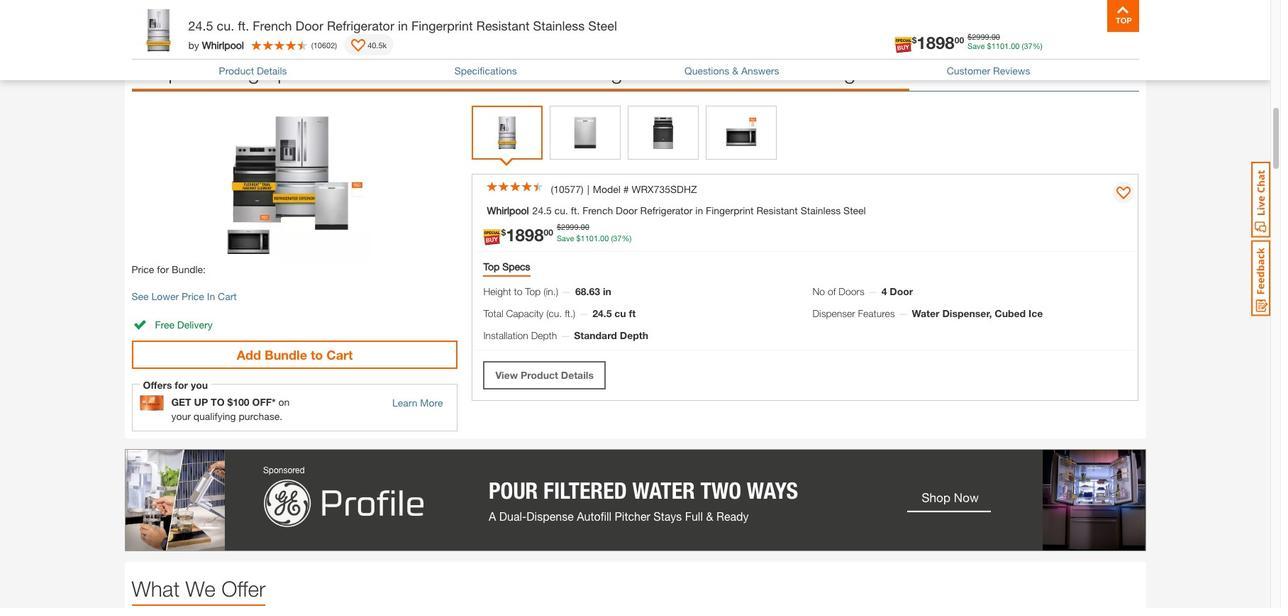 Task type: describe. For each thing, give the bounding box(es) containing it.
24.5 for 24.5 cu ft
[[593, 307, 612, 320]]

0 horizontal spatial whirlpool
[[202, 39, 244, 51]]

1 horizontal spatial steel
[[588, 18, 617, 33]]

to
[[211, 396, 225, 408]]

offers
[[143, 379, 172, 391]]

1 vertical spatial 2999
[[561, 222, 579, 231]]

1 horizontal spatial $ 2999 . 00 save $ 1101 . 00 ( 37 %)
[[968, 32, 1043, 51]]

00 up reviews
[[1011, 41, 1020, 51]]

you
[[191, 379, 208, 391]]

bundle for page
[[948, 67, 979, 79]]

| model # wrx735sdhz
[[587, 183, 697, 195]]

with
[[640, 59, 677, 84]]

water dispenser, cubed ice
[[912, 307, 1043, 320]]

qualifying
[[194, 410, 236, 422]]

water
[[912, 307, 940, 320]]

2 horizontal spatial steel
[[844, 204, 866, 216]]

1 vertical spatial french
[[683, 59, 746, 84]]

view bundle page link
[[924, 65, 1005, 80]]

#
[[624, 183, 629, 195]]

1 horizontal spatial in
[[603, 285, 612, 298]]

learn more button
[[389, 395, 450, 410]]

view product details button
[[484, 361, 606, 390]]

0 horizontal spatial 37
[[613, 234, 622, 243]]

what
[[132, 576, 180, 601]]

shop the fingerprint resistant stainless steel package with french door refrigerator
[[132, 59, 910, 84]]

1 horizontal spatial top
[[525, 285, 541, 298]]

view for view bundle page
[[924, 67, 945, 79]]

( 10577 )
[[551, 183, 584, 195]]

up
[[194, 396, 208, 408]]

. up customer reviews
[[990, 32, 992, 41]]

1 horizontal spatial 1101
[[992, 41, 1009, 51]]

whirlpool 24.5 cu. ft. french door refrigerator in fingerprint resistant stainless steel
[[487, 204, 866, 216]]

2 horizontal spatial fingerprint
[[706, 204, 754, 216]]

shop
[[132, 59, 181, 84]]

0 vertical spatial in
[[398, 18, 408, 33]]

view product details
[[496, 369, 594, 381]]

reviews
[[994, 64, 1031, 77]]

40.5k
[[368, 40, 387, 49]]

depth for installation depth
[[531, 329, 557, 342]]

details inside button
[[561, 369, 594, 381]]

by whirlpool
[[188, 39, 244, 51]]

00 down ( 10577 )
[[544, 227, 554, 238]]

&
[[733, 64, 739, 77]]

00 down |
[[581, 222, 590, 231]]

0 vertical spatial top
[[484, 261, 500, 273]]

( left |
[[551, 183, 554, 195]]

0 vertical spatial ft.
[[238, 18, 249, 33]]

dispenser
[[813, 307, 856, 320]]

lower
[[152, 290, 179, 302]]

free delivery image
[[132, 317, 148, 333]]

2 horizontal spatial stainless
[[801, 204, 841, 216]]

( down model
[[611, 234, 613, 243]]

bundle for to
[[265, 347, 307, 362]]

0 horizontal spatial of
[[165, 14, 174, 26]]

1 horizontal spatial resistant
[[477, 18, 530, 33]]

1 horizontal spatial refrigerator
[[641, 204, 693, 216]]

1 horizontal spatial stainless
[[533, 18, 585, 33]]

0 horizontal spatial save
[[557, 234, 574, 243]]

height to top (in.)
[[484, 285, 559, 298]]

1 vertical spatial refrigerator
[[803, 59, 910, 84]]

24.5 cu ft
[[593, 307, 636, 320]]

00 up "customer"
[[955, 35, 965, 46]]

your
[[171, 410, 191, 422]]

depth for standard depth
[[620, 329, 649, 342]]

1 vertical spatial in
[[696, 204, 703, 216]]

1 vertical spatial 1898
[[506, 225, 544, 245]]

see
[[132, 290, 149, 302]]

1 horizontal spatial 24.5
[[533, 204, 552, 216]]

by
[[188, 39, 199, 51]]

2 horizontal spatial resistant
[[757, 204, 798, 216]]

00 down model
[[600, 234, 609, 243]]

free delivery
[[155, 318, 213, 331]]

1 horizontal spatial whirlpool
[[487, 204, 529, 216]]

door up the ( 10602 )
[[296, 18, 324, 33]]

0 vertical spatial french
[[253, 18, 292, 33]]

specifications
[[455, 64, 517, 77]]

1 horizontal spatial %)
[[1033, 41, 1043, 51]]

. down model
[[598, 234, 600, 243]]

get
[[171, 396, 191, 408]]

ft.)
[[565, 307, 576, 320]]

apply now image
[[139, 395, 171, 411]]

purchase.
[[239, 410, 283, 422]]

1 vertical spatial %)
[[622, 234, 632, 243]]

$100
[[227, 396, 250, 408]]

for for offers
[[175, 379, 188, 391]]

|
[[587, 183, 590, 195]]

doors
[[839, 285, 865, 298]]

4.5
[[132, 14, 145, 26]]

add bundle to cart
[[237, 347, 353, 362]]

total capacity (cu. ft.)
[[484, 307, 576, 320]]

0 horizontal spatial price
[[132, 263, 154, 275]]

total
[[484, 307, 504, 320]]

40.5k button
[[344, 34, 394, 55]]

bundle:
[[172, 263, 206, 275]]

top specs
[[484, 261, 531, 273]]

see lower price in cart button
[[132, 284, 237, 310]]

68.63
[[576, 285, 600, 298]]

ice
[[1029, 307, 1043, 320]]

the
[[186, 59, 215, 84]]

questions & answers
[[685, 64, 780, 77]]

5
[[177, 14, 182, 26]]

product image image
[[135, 7, 181, 53]]

offers for you
[[143, 379, 208, 391]]

( up reviews
[[1022, 41, 1024, 51]]

dispenser features
[[813, 307, 895, 320]]

( 10602 )
[[311, 40, 337, 49]]

price for bundle:
[[132, 263, 206, 275]]

capacity
[[506, 307, 544, 320]]

package
[[554, 59, 634, 84]]

height
[[484, 285, 511, 298]]

installation depth
[[484, 329, 557, 342]]

add
[[237, 347, 261, 362]]

specs
[[503, 261, 531, 273]]

1 vertical spatial fingerprint
[[221, 59, 318, 84]]

1 vertical spatial $ 2999 . 00 save $ 1101 . 00 ( 37 %)
[[557, 222, 632, 243]]

wrx735sdhz
[[632, 183, 697, 195]]

1 horizontal spatial cu.
[[555, 204, 568, 216]]

(in.)
[[544, 285, 559, 298]]

cart inside button
[[327, 347, 353, 362]]

1 vertical spatial $ 1898 00
[[501, 225, 554, 245]]

product inside button
[[521, 369, 558, 381]]

customer
[[947, 64, 991, 77]]

24.5 cu. ft. french door refrigerator in fingerprint resistant stainless steel
[[188, 18, 617, 33]]

0 vertical spatial refrigerator
[[327, 18, 395, 33]]

0 vertical spatial save
[[968, 41, 985, 51]]

1 horizontal spatial of
[[828, 285, 836, 298]]

door right &
[[752, 59, 797, 84]]

offer
[[222, 576, 266, 601]]

dispenser,
[[943, 307, 992, 320]]

(cu.
[[547, 307, 562, 320]]



Task type: vqa. For each thing, say whether or not it's contained in the screenshot.


Task type: locate. For each thing, give the bounding box(es) containing it.
1 vertical spatial display image
[[1117, 186, 1132, 201]]

1 vertical spatial cu.
[[555, 204, 568, 216]]

view bundle page
[[924, 67, 1005, 79]]

product down the by whirlpool
[[219, 64, 254, 77]]

french down model
[[583, 204, 613, 216]]

1 horizontal spatial 1898
[[917, 33, 955, 53]]

1 vertical spatial stainless
[[415, 59, 496, 84]]

price left in
[[182, 290, 204, 302]]

68.63 in
[[576, 285, 612, 298]]

door down #
[[616, 204, 638, 216]]

cubed
[[995, 307, 1026, 320]]

0 vertical spatial 37
[[1024, 41, 1033, 51]]

to right height at the top left of page
[[514, 285, 523, 298]]

0 vertical spatial $ 1898 00
[[912, 33, 965, 53]]

of
[[165, 14, 174, 26], [828, 285, 836, 298]]

$ 2999 . 00 save $ 1101 . 00 ( 37 %) up reviews
[[968, 32, 1043, 51]]

0 horizontal spatial 1898
[[506, 225, 544, 245]]

10577
[[554, 183, 581, 195]]

in
[[398, 18, 408, 33], [696, 204, 703, 216], [603, 285, 612, 298]]

of right no
[[828, 285, 836, 298]]

package bundle image
[[217, 106, 373, 262]]

0 horizontal spatial view
[[496, 369, 518, 381]]

2999 down the 10577
[[561, 222, 579, 231]]

no of doors
[[813, 285, 865, 298]]

off*
[[252, 396, 276, 408]]

10602
[[313, 40, 335, 49]]

0 horizontal spatial ft.
[[238, 18, 249, 33]]

door right 4
[[890, 285, 914, 298]]

0 vertical spatial of
[[165, 14, 174, 26]]

view left "customer"
[[924, 67, 945, 79]]

display image inside 40.5k dropdown button
[[351, 39, 366, 53]]

ft.
[[238, 18, 249, 33], [571, 204, 580, 216]]

french
[[253, 18, 292, 33], [683, 59, 746, 84], [583, 204, 613, 216]]

0 vertical spatial cu.
[[217, 18, 234, 33]]

0 horizontal spatial cart
[[218, 290, 237, 302]]

customer reviews
[[947, 64, 1031, 77]]

1 vertical spatial for
[[175, 379, 188, 391]]

price up see
[[132, 263, 154, 275]]

1 vertical spatial bundle
[[265, 347, 307, 362]]

37 down model
[[613, 234, 622, 243]]

2999
[[972, 32, 990, 41], [561, 222, 579, 231]]

37 up reviews
[[1024, 41, 1033, 51]]

whirlpool up top specs
[[487, 204, 529, 216]]

bundle inside button
[[265, 347, 307, 362]]

) left |
[[581, 183, 584, 195]]

0 vertical spatial stainless
[[533, 18, 585, 33]]

cu. up the by whirlpool
[[217, 18, 234, 33]]

2 vertical spatial in
[[603, 285, 612, 298]]

1 vertical spatial 24.5
[[533, 204, 552, 216]]

2999 up customer reviews
[[972, 32, 990, 41]]

2 vertical spatial fingerprint
[[706, 204, 754, 216]]

0 vertical spatial steel
[[588, 18, 617, 33]]

0 horizontal spatial )
[[335, 40, 337, 49]]

product details button
[[219, 64, 287, 77], [219, 64, 287, 77]]

product down installation depth
[[521, 369, 558, 381]]

0 horizontal spatial depth
[[531, 329, 557, 342]]

4
[[882, 285, 887, 298]]

we
[[186, 576, 216, 601]]

2 horizontal spatial 24.5
[[593, 307, 612, 320]]

refrigerator
[[327, 18, 395, 33], [803, 59, 910, 84], [641, 204, 693, 216]]

2 horizontal spatial refrigerator
[[803, 59, 910, 84]]

1898 up view bundle page link
[[917, 33, 955, 53]]

cu
[[615, 307, 626, 320]]

ft. down the 10577
[[571, 204, 580, 216]]

answers
[[742, 64, 780, 77]]

. down ( 10577 )
[[579, 222, 581, 231]]

1898 up specs
[[506, 225, 544, 245]]

$ 2999 . 00 save $ 1101 . 00 ( 37 %)
[[968, 32, 1043, 51], [557, 222, 632, 243]]

0 vertical spatial fingerprint
[[412, 18, 473, 33]]

( left 40.5k dropdown button
[[311, 40, 313, 49]]

0 horizontal spatial steel
[[502, 59, 548, 84]]

bundle right add
[[265, 347, 307, 362]]

1 horizontal spatial 2999
[[972, 32, 990, 41]]

)
[[335, 40, 337, 49], [581, 183, 584, 195]]

display image
[[351, 39, 366, 53], [1117, 186, 1132, 201]]

1 horizontal spatial depth
[[620, 329, 649, 342]]

save up "customer"
[[968, 41, 985, 51]]

(10,602)
[[246, 14, 282, 26]]

add bundle to cart button
[[132, 340, 458, 369]]

24.5 left cu
[[593, 307, 612, 320]]

details
[[257, 64, 287, 77], [561, 369, 594, 381]]

feedback link image
[[1252, 240, 1271, 317]]

$ 2999 . 00 save $ 1101 . 00 ( 37 %) down |
[[557, 222, 632, 243]]

1 vertical spatial 1101
[[581, 234, 598, 243]]

37
[[1024, 41, 1033, 51], [613, 234, 622, 243]]

view for view product details
[[496, 369, 518, 381]]

) for ( 10602 )
[[335, 40, 337, 49]]

0 horizontal spatial cu.
[[217, 18, 234, 33]]

2 vertical spatial refrigerator
[[641, 204, 693, 216]]

1 vertical spatial steel
[[502, 59, 548, 84]]

2 horizontal spatial french
[[683, 59, 746, 84]]

1 horizontal spatial product
[[521, 369, 558, 381]]

price inside button
[[182, 290, 204, 302]]

model
[[593, 183, 621, 195]]

0 vertical spatial %)
[[1033, 41, 1043, 51]]

get up to $100 off* on your qualifying purchase.
[[171, 396, 290, 422]]

for left bundle:
[[157, 263, 169, 275]]

ft
[[629, 307, 636, 320]]

0 vertical spatial whirlpool
[[202, 39, 244, 51]]

save
[[968, 41, 985, 51], [557, 234, 574, 243]]

customer reviews button
[[947, 64, 1031, 77], [947, 64, 1031, 77]]

2 vertical spatial steel
[[844, 204, 866, 216]]

depth
[[531, 329, 557, 342], [620, 329, 649, 342]]

%)
[[1033, 41, 1043, 51], [622, 234, 632, 243]]

0 vertical spatial $ 2999 . 00 save $ 1101 . 00 ( 37 %)
[[968, 32, 1043, 51]]

in
[[207, 290, 215, 302]]

$ 1898 00 up view bundle page link
[[912, 33, 965, 53]]

delivery
[[177, 318, 213, 331]]

bundle
[[948, 67, 979, 79], [265, 347, 307, 362]]

1 vertical spatial )
[[581, 183, 584, 195]]

0 horizontal spatial french
[[253, 18, 292, 33]]

00
[[992, 32, 1001, 41], [955, 35, 965, 46], [1011, 41, 1020, 51], [581, 222, 590, 231], [544, 227, 554, 238], [600, 234, 609, 243]]

page
[[982, 67, 1005, 79]]

more
[[420, 397, 443, 409]]

product details
[[219, 64, 287, 77]]

1101 up reviews
[[992, 41, 1009, 51]]

top
[[484, 261, 500, 273], [525, 285, 541, 298]]

to right add
[[311, 347, 323, 362]]

2 vertical spatial 24.5
[[593, 307, 612, 320]]

$ 1898 00 up specs
[[501, 225, 554, 245]]

1898
[[917, 33, 955, 53], [506, 225, 544, 245]]

for up "get"
[[175, 379, 188, 391]]

1 vertical spatial price
[[182, 290, 204, 302]]

0 horizontal spatial top
[[484, 261, 500, 273]]

questions
[[685, 64, 730, 77]]

0 vertical spatial view
[[924, 67, 945, 79]]

learn more
[[392, 397, 443, 409]]

top left (in.)
[[525, 285, 541, 298]]

24.5 up by
[[188, 18, 213, 33]]

0 horizontal spatial display image
[[351, 39, 366, 53]]

save down the 10577
[[557, 234, 574, 243]]

features
[[858, 307, 895, 320]]

1 horizontal spatial ft.
[[571, 204, 580, 216]]

cu.
[[217, 18, 234, 33], [555, 204, 568, 216]]

1 horizontal spatial display image
[[1117, 186, 1132, 201]]

learn
[[392, 397, 418, 409]]

2 horizontal spatial in
[[696, 204, 703, 216]]

0 horizontal spatial 24.5
[[188, 18, 213, 33]]

0 vertical spatial 1101
[[992, 41, 1009, 51]]

1 vertical spatial view
[[496, 369, 518, 381]]

. up reviews
[[1009, 41, 1011, 51]]

whirlpool right by
[[202, 39, 244, 51]]

1101
[[992, 41, 1009, 51], [581, 234, 598, 243]]

standard
[[574, 329, 617, 342]]

0 horizontal spatial %)
[[622, 234, 632, 243]]

1 horizontal spatial 37
[[1024, 41, 1033, 51]]

1101 down |
[[581, 234, 598, 243]]

1 horizontal spatial for
[[175, 379, 188, 391]]

1 vertical spatial ft.
[[571, 204, 580, 216]]

0 vertical spatial to
[[514, 285, 523, 298]]

details down (10,602)
[[257, 64, 287, 77]]

cu. down ( 10577 )
[[555, 204, 568, 216]]

1 vertical spatial resistant
[[324, 59, 409, 84]]

specifications button
[[455, 64, 517, 77], [455, 64, 517, 77]]

0 horizontal spatial product
[[219, 64, 254, 77]]

view inside button
[[496, 369, 518, 381]]

0 horizontal spatial refrigerator
[[327, 18, 395, 33]]

1 depth from the left
[[531, 329, 557, 342]]

1 horizontal spatial fingerprint
[[412, 18, 473, 33]]

standard depth
[[574, 329, 649, 342]]

french right the "with"
[[683, 59, 746, 84]]

1 vertical spatial details
[[561, 369, 594, 381]]

out
[[148, 14, 163, 26]]

0 vertical spatial details
[[257, 64, 287, 77]]

no
[[813, 285, 825, 298]]

depth down (cu.
[[531, 329, 557, 342]]

0 horizontal spatial stainless
[[415, 59, 496, 84]]

live chat image
[[1252, 162, 1271, 238]]

depth down ft
[[620, 329, 649, 342]]

1 horizontal spatial bundle
[[948, 67, 979, 79]]

2 depth from the left
[[620, 329, 649, 342]]

0 vertical spatial 2999
[[972, 32, 990, 41]]

0 vertical spatial 24.5
[[188, 18, 213, 33]]

steel
[[588, 18, 617, 33], [502, 59, 548, 84], [844, 204, 866, 216]]

00 up customer reviews
[[992, 32, 1001, 41]]

stainless
[[533, 18, 585, 33], [415, 59, 496, 84], [801, 204, 841, 216]]

0 horizontal spatial $ 1898 00
[[501, 225, 554, 245]]

to
[[514, 285, 523, 298], [311, 347, 323, 362]]

0 vertical spatial )
[[335, 40, 337, 49]]

24.5 for 24.5 cu. ft. french door refrigerator in fingerprint resistant stainless steel
[[188, 18, 213, 33]]

ft. up the by whirlpool
[[238, 18, 249, 33]]

2 vertical spatial stainless
[[801, 204, 841, 216]]

4 door
[[882, 285, 914, 298]]

0 horizontal spatial 1101
[[581, 234, 598, 243]]

view down installation
[[496, 369, 518, 381]]

door
[[296, 18, 324, 33], [752, 59, 797, 84], [616, 204, 638, 216], [890, 285, 914, 298]]

2 vertical spatial french
[[583, 204, 613, 216]]

1 horizontal spatial $ 1898 00
[[912, 33, 965, 53]]

0 horizontal spatial for
[[157, 263, 169, 275]]

for for price
[[157, 263, 169, 275]]

top left specs
[[484, 261, 500, 273]]

1 horizontal spatial to
[[514, 285, 523, 298]]

cart inside button
[[218, 290, 237, 302]]

0 horizontal spatial resistant
[[324, 59, 409, 84]]

free
[[155, 318, 175, 331]]

details down the standard at the left bottom of the page
[[561, 369, 594, 381]]

what we offer
[[132, 576, 266, 601]]

0 vertical spatial for
[[157, 263, 169, 275]]

$
[[968, 32, 972, 41], [912, 35, 917, 46], [988, 41, 992, 51], [557, 222, 561, 231], [501, 227, 506, 238], [577, 234, 581, 243]]

) for ( 10577 )
[[581, 183, 584, 195]]

of left 5
[[165, 14, 174, 26]]

1 horizontal spatial cart
[[327, 347, 353, 362]]

0 horizontal spatial $ 2999 . 00 save $ 1101 . 00 ( 37 %)
[[557, 222, 632, 243]]

0 vertical spatial 1898
[[917, 33, 955, 53]]

to inside button
[[311, 347, 323, 362]]

cart
[[218, 290, 237, 302], [327, 347, 353, 362]]

bundle left page
[[948, 67, 979, 79]]

see lower price in cart
[[132, 290, 237, 302]]

24.5 down ( 10577 )
[[533, 204, 552, 216]]

installation
[[484, 329, 529, 342]]

0 horizontal spatial details
[[257, 64, 287, 77]]

french up the 'product details' on the left top of the page
[[253, 18, 292, 33]]

4.5 out of 5
[[132, 14, 182, 26]]

on
[[279, 396, 290, 408]]

1 vertical spatial of
[[828, 285, 836, 298]]

fingerprint
[[412, 18, 473, 33], [221, 59, 318, 84], [706, 204, 754, 216]]

) left 40.5k dropdown button
[[335, 40, 337, 49]]

0 vertical spatial bundle
[[948, 67, 979, 79]]

0 horizontal spatial 2999
[[561, 222, 579, 231]]



